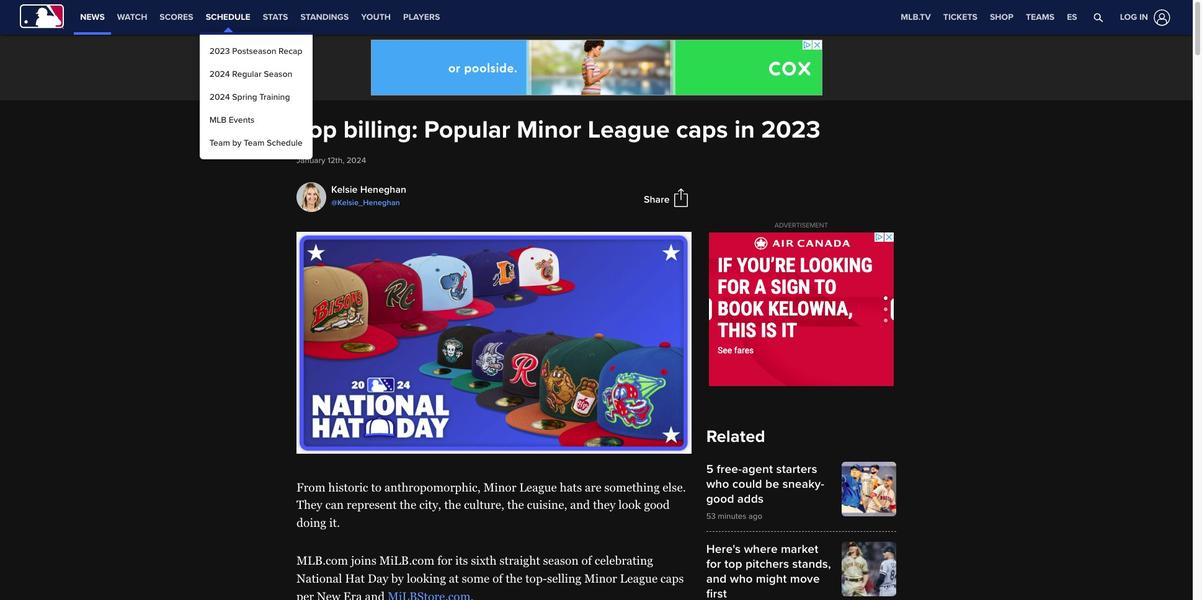 Task type: describe. For each thing, give the bounding box(es) containing it.
day
[[368, 572, 388, 586]]

historic
[[328, 481, 368, 494]]

celebrating
[[595, 554, 653, 568]]

sneaky-
[[783, 477, 825, 492]]

team by team schedule
[[209, 138, 303, 148]]

1 horizontal spatial minor
[[517, 115, 581, 145]]

and inside the mlb.com joins milb.com for its sixth straight season of celebrating national hat day by looking at some of the top-selling minor league caps per new era and
[[365, 590, 385, 601]]

tickets
[[943, 12, 978, 22]]

to
[[371, 481, 382, 494]]

5 free-agent starters who could be sneaky- good adds 53 minutes ago
[[706, 462, 825, 522]]

represent
[[347, 498, 397, 512]]

events
[[229, 115, 255, 125]]

postseason
[[232, 46, 276, 56]]

in inside dropdown button
[[1140, 12, 1148, 22]]

stats link
[[257, 0, 294, 35]]

and inside here's where market for top pitchers stands, and who might move first
[[706, 572, 727, 587]]

who inside 5 free-agent starters who could be sneaky- good adds 53 minutes ago
[[706, 477, 729, 492]]

2023 postseason recap link
[[204, 40, 308, 63]]

0 horizontal spatial schedule
[[206, 12, 250, 22]]

era
[[343, 590, 362, 601]]

cuisine,
[[527, 498, 567, 512]]

stands,
[[792, 557, 831, 572]]

top
[[725, 557, 742, 572]]

log
[[1120, 12, 1137, 22]]

related
[[706, 427, 765, 447]]

from historic to anthropomorphic, minor league hats are something else. they can represent the city, the culture, the cuisine, and they look good doing it.
[[297, 481, 686, 530]]

minutes
[[718, 512, 747, 522]]

tickets link
[[937, 0, 984, 35]]

can
[[325, 498, 344, 512]]

minor inside from historic to anthropomorphic, minor league hats are something else. they can represent the city, the culture, the cuisine, and they look good doing it.
[[484, 481, 516, 494]]

per
[[297, 590, 314, 601]]

looking
[[407, 572, 446, 586]]

january
[[297, 156, 325, 165]]

2023 postseason recap
[[209, 46, 302, 56]]

es
[[1067, 12, 1077, 22]]

spring
[[232, 92, 257, 102]]

mlb
[[209, 115, 227, 125]]

for for top
[[706, 557, 721, 572]]

might
[[756, 572, 787, 587]]

top
[[297, 115, 337, 145]]

scores
[[160, 12, 193, 22]]

good inside from historic to anthropomorphic, minor league hats are something else. they can represent the city, the culture, the cuisine, and they look good doing it.
[[644, 498, 670, 512]]

top billing: popular minor league caps in 2023
[[297, 115, 821, 145]]

be
[[766, 477, 779, 492]]

stats
[[263, 12, 288, 22]]

league inside the mlb.com joins milb.com for its sixth straight season of celebrating national hat day by looking at some of the top-selling minor league caps per new era and
[[620, 572, 658, 586]]

here's where market for top pitchers stands, and who might move first
[[706, 542, 831, 601]]

here's where market for top pitchers stands, and who might move first link
[[706, 542, 896, 601]]

kelsie heneghan @ kelsie_heneghan
[[331, 183, 406, 208]]

2024 spring training
[[209, 92, 290, 102]]

hat
[[345, 572, 365, 586]]

secondary navigation element
[[74, 0, 446, 159]]

where
[[744, 542, 778, 557]]

starters
[[776, 462, 817, 477]]

else.
[[663, 481, 686, 494]]

1 horizontal spatial of
[[582, 554, 592, 568]]

mlb events
[[209, 115, 255, 125]]

2024 for 2024 regular season
[[209, 69, 230, 79]]

watch
[[117, 12, 147, 22]]

1 vertical spatial advertisement element
[[708, 232, 894, 387]]

free-
[[717, 462, 742, 477]]

they
[[297, 498, 322, 512]]

popular
[[424, 115, 510, 145]]

share image
[[672, 188, 690, 207]]

1 vertical spatial 2023
[[761, 115, 821, 145]]

mlb events link
[[204, 109, 308, 132]]

the inside the mlb.com joins milb.com for its sixth straight season of celebrating national hat day by looking at some of the top-selling minor league caps per new era and
[[506, 572, 523, 586]]

they
[[593, 498, 616, 512]]

mlb.tv link
[[895, 0, 937, 35]]

national
[[297, 572, 342, 586]]

some
[[462, 572, 490, 586]]

2024 regular season link
[[204, 63, 308, 86]]

regular
[[232, 69, 262, 79]]

from
[[297, 481, 325, 494]]

doing
[[297, 516, 326, 530]]

pitchers
[[746, 557, 789, 572]]

league inside from historic to anthropomorphic, minor league hats are something else. they can represent the city, the culture, the cuisine, and they look good doing it.
[[519, 481, 557, 494]]

shop
[[990, 12, 1014, 22]]

selling
[[547, 572, 581, 586]]

by inside 'link'
[[232, 138, 242, 148]]



Task type: vqa. For each thing, say whether or not it's contained in the screenshot.
doing
yes



Task type: locate. For each thing, give the bounding box(es) containing it.
billing:
[[343, 115, 418, 145]]

2024 spring training link
[[204, 86, 308, 109]]

agent
[[742, 462, 773, 477]]

the left city,
[[400, 498, 416, 512]]

heneghan
[[360, 183, 406, 196]]

0 horizontal spatial 2023
[[209, 46, 230, 56]]

schedule link
[[200, 0, 257, 35]]

5
[[706, 462, 714, 477]]

its
[[455, 554, 468, 568]]

anthropomorphic,
[[384, 481, 481, 494]]

news
[[80, 12, 105, 22]]

schedule
[[206, 12, 250, 22], [267, 138, 303, 148]]

players link
[[397, 0, 446, 35]]

of right season
[[582, 554, 592, 568]]

0 horizontal spatial good
[[644, 498, 670, 512]]

season
[[543, 554, 579, 568]]

2024 right 12th,
[[347, 156, 366, 165]]

the right city,
[[444, 498, 461, 512]]

by down events
[[232, 138, 242, 148]]

teams
[[1026, 12, 1055, 22]]

0 vertical spatial and
[[570, 498, 590, 512]]

who right first
[[730, 572, 753, 587]]

0 vertical spatial 2023
[[209, 46, 230, 56]]

0 horizontal spatial in
[[734, 115, 755, 145]]

and down here's
[[706, 572, 727, 587]]

season
[[264, 69, 292, 79]]

0 horizontal spatial who
[[706, 477, 729, 492]]

top-
[[525, 572, 547, 586]]

1 horizontal spatial who
[[730, 572, 753, 587]]

0 vertical spatial minor
[[517, 115, 581, 145]]

1 vertical spatial caps
[[661, 572, 684, 586]]

milb.com
[[379, 554, 434, 568]]

0 horizontal spatial minor
[[484, 481, 516, 494]]

mlb.com joins milb.com for its sixth straight season of celebrating national hat day by looking at some of the top-selling minor league caps per new era and
[[297, 554, 684, 601]]

1 vertical spatial in
[[734, 115, 755, 145]]

1 horizontal spatial good
[[706, 492, 734, 507]]

youth link
[[355, 0, 397, 35]]

schedule up postseason
[[206, 12, 250, 22]]

2024 regular season
[[209, 69, 292, 79]]

0 vertical spatial league
[[588, 115, 670, 145]]

2 horizontal spatial and
[[706, 572, 727, 587]]

training
[[259, 92, 290, 102]]

1 vertical spatial minor
[[484, 481, 516, 494]]

in
[[1140, 12, 1148, 22], [734, 115, 755, 145]]

1 vertical spatial and
[[706, 572, 727, 587]]

who inside here's where market for top pitchers stands, and who might move first
[[730, 572, 753, 587]]

1 horizontal spatial and
[[570, 498, 590, 512]]

city,
[[419, 498, 441, 512]]

0 vertical spatial caps
[[676, 115, 728, 145]]

ago
[[749, 512, 762, 522]]

something
[[604, 481, 660, 494]]

0 horizontal spatial and
[[365, 590, 385, 601]]

1 horizontal spatial for
[[706, 557, 721, 572]]

53
[[706, 512, 716, 522]]

2024
[[209, 69, 230, 79], [209, 92, 230, 102], [347, 156, 366, 165]]

scores link
[[153, 0, 200, 35]]

for left its
[[437, 554, 452, 568]]

0 horizontal spatial team
[[209, 138, 230, 148]]

0 vertical spatial in
[[1140, 12, 1148, 22]]

1 vertical spatial 2024
[[209, 92, 230, 102]]

1 vertical spatial by
[[391, 572, 404, 586]]

1 vertical spatial of
[[493, 572, 503, 586]]

kelsie heneghan image
[[297, 182, 326, 212]]

5 free-agent starters who could be sneaky-good adds element
[[706, 462, 896, 522]]

the left cuisine,
[[507, 498, 524, 512]]

by inside the mlb.com joins milb.com for its sixth straight season of celebrating national hat day by looking at some of the top-selling minor league caps per new era and
[[391, 572, 404, 586]]

january 12th, 2024
[[297, 156, 366, 165]]

for inside here's where market for top pitchers stands, and who might move first
[[706, 557, 721, 572]]

for for its
[[437, 554, 452, 568]]

top navigation element
[[0, 0, 1193, 159]]

joins
[[351, 554, 377, 568]]

could
[[732, 477, 762, 492]]

2 vertical spatial 2024
[[347, 156, 366, 165]]

for inside the mlb.com joins milb.com for its sixth straight season of celebrating national hat day by looking at some of the top-selling minor league caps per new era and
[[437, 554, 452, 568]]

mlb.tv
[[901, 12, 931, 22]]

1 team from the left
[[209, 138, 230, 148]]

2 vertical spatial and
[[365, 590, 385, 601]]

team down mlb events link
[[244, 138, 264, 148]]

and down the hats
[[570, 498, 590, 512]]

and inside from historic to anthropomorphic, minor league hats are something else. they can represent the city, the culture, the cuisine, and they look good doing it.
[[570, 498, 590, 512]]

2 horizontal spatial minor
[[584, 572, 617, 586]]

good down else.
[[644, 498, 670, 512]]

new
[[317, 590, 341, 601]]

share button
[[644, 193, 670, 206]]

minor inside the mlb.com joins milb.com for its sixth straight season of celebrating national hat day by looking at some of the top-selling minor league caps per new era and
[[584, 572, 617, 586]]

news link
[[74, 0, 111, 32]]

shop link
[[984, 0, 1020, 35]]

standings
[[301, 12, 349, 22]]

standings link
[[294, 0, 355, 35]]

good inside 5 free-agent starters who could be sneaky- good adds 53 minutes ago
[[706, 492, 734, 507]]

straight
[[500, 554, 540, 568]]

teams link
[[1020, 0, 1061, 35]]

log in button
[[1113, 7, 1173, 28]]

caps inside the mlb.com joins milb.com for its sixth straight season of celebrating national hat day by looking at some of the top-selling minor league caps per new era and
[[661, 572, 684, 586]]

log in
[[1120, 12, 1148, 22]]

the down straight
[[506, 572, 523, 586]]

1 vertical spatial schedule
[[267, 138, 303, 148]]

and down day
[[365, 590, 385, 601]]

culture,
[[464, 498, 504, 512]]

1 vertical spatial who
[[730, 572, 753, 587]]

adds
[[738, 492, 764, 507]]

0 horizontal spatial of
[[493, 572, 503, 586]]

youth
[[361, 12, 391, 22]]

good up 53
[[706, 492, 734, 507]]

of right some at the left bottom of page
[[493, 572, 503, 586]]

hats
[[560, 481, 582, 494]]

2023 inside the secondary navigation element
[[209, 46, 230, 56]]

schedule inside 'link'
[[267, 138, 303, 148]]

by right day
[[391, 572, 404, 586]]

who left the could on the right bottom of page
[[706, 477, 729, 492]]

first
[[706, 587, 727, 601]]

schedule up january
[[267, 138, 303, 148]]

2024 up mlb
[[209, 92, 230, 102]]

0 vertical spatial advertisement element
[[371, 40, 822, 96]]

0 horizontal spatial by
[[232, 138, 242, 148]]

team by team schedule link
[[204, 132, 308, 154]]

0 horizontal spatial for
[[437, 554, 452, 568]]

1 vertical spatial league
[[519, 481, 557, 494]]

recap
[[279, 46, 302, 56]]

2 team from the left
[[244, 138, 264, 148]]

team down mlb
[[209, 138, 230, 148]]

for
[[437, 554, 452, 568], [706, 557, 721, 572]]

mlb.com
[[297, 554, 348, 568]]

tertiary navigation element
[[895, 0, 1084, 35]]

1 horizontal spatial team
[[244, 138, 264, 148]]

players
[[403, 12, 440, 22]]

it.
[[329, 516, 340, 530]]

watch link
[[111, 0, 153, 35]]

0 vertical spatial of
[[582, 554, 592, 568]]

of
[[582, 554, 592, 568], [493, 572, 503, 586]]

@
[[331, 198, 337, 208]]

2024 for 2024 spring training
[[209, 92, 230, 102]]

advertisement element
[[371, 40, 822, 96], [708, 232, 894, 387]]

1 horizontal spatial in
[[1140, 12, 1148, 22]]

sixth
[[471, 554, 497, 568]]

2024 left the regular
[[209, 69, 230, 79]]

12th,
[[328, 156, 344, 165]]

0 vertical spatial schedule
[[206, 12, 250, 22]]

search image
[[1094, 12, 1104, 22]]

here's
[[706, 542, 741, 557]]

0 vertical spatial who
[[706, 477, 729, 492]]

1 horizontal spatial schedule
[[267, 138, 303, 148]]

at
[[449, 572, 459, 586]]

caps
[[676, 115, 728, 145], [661, 572, 684, 586]]

kelsie
[[331, 183, 358, 196]]

2 vertical spatial league
[[620, 572, 658, 586]]

who
[[706, 477, 729, 492], [730, 572, 753, 587]]

here's where market for top pitchers stands, and who might move first element
[[706, 542, 896, 601]]

1 horizontal spatial 2023
[[761, 115, 821, 145]]

look
[[619, 498, 641, 512]]

0 vertical spatial 2024
[[209, 69, 230, 79]]

for left top
[[706, 557, 721, 572]]

2 vertical spatial minor
[[584, 572, 617, 586]]

es link
[[1061, 0, 1084, 35]]

and
[[570, 498, 590, 512], [706, 572, 727, 587], [365, 590, 385, 601]]

0 vertical spatial by
[[232, 138, 242, 148]]

team
[[209, 138, 230, 148], [244, 138, 264, 148]]

the
[[400, 498, 416, 512], [444, 498, 461, 512], [507, 498, 524, 512], [506, 572, 523, 586]]

1 horizontal spatial by
[[391, 572, 404, 586]]



